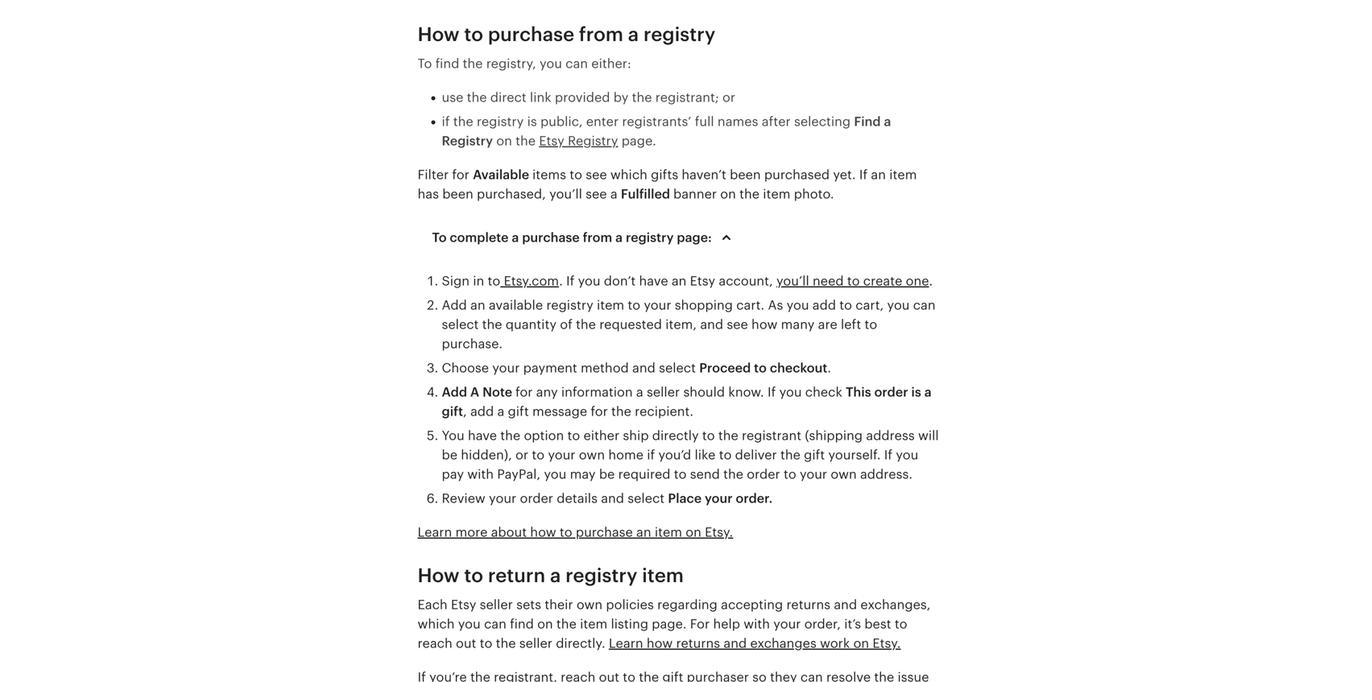 Task type: vqa. For each thing, say whether or not it's contained in the screenshot.
1st Time. from the top
no



Task type: describe. For each thing, give the bounding box(es) containing it.
an down "review your order details and select place your order."
[[637, 525, 651, 540]]

gifts
[[651, 168, 679, 182]]

accepting
[[721, 598, 783, 612]]

by
[[614, 90, 629, 105]]

order.
[[736, 491, 773, 506]]

a down choose your payment method and select proceed to checkout .
[[636, 385, 644, 400]]

0 horizontal spatial for
[[452, 168, 470, 182]]

requested
[[600, 317, 662, 332]]

sets
[[516, 598, 541, 612]]

1 vertical spatial add
[[470, 404, 494, 419]]

,
[[463, 404, 467, 419]]

proceed
[[699, 361, 751, 375]]

required
[[618, 467, 671, 482]]

to right need at the right top
[[847, 274, 860, 288]]

check
[[805, 385, 843, 400]]

available
[[473, 168, 529, 182]]

a down the note
[[497, 404, 505, 419]]

if right 'know.'
[[768, 385, 776, 400]]

0 vertical spatial own
[[579, 448, 605, 462]]

may
[[570, 467, 596, 482]]

2 horizontal spatial etsy
[[690, 274, 716, 288]]

add for add an available registry item to your shopping cart.
[[442, 298, 467, 313]]

on down the place
[[686, 525, 702, 540]]

learn for learn how returns and exchanges work on etsy.
[[609, 636, 643, 651]]

how inside as you add to cart, you can select the quantity of the requested item, and see how many are left to purchase.
[[752, 317, 778, 332]]

a up don't
[[616, 230, 623, 245]]

address
[[866, 429, 915, 443]]

to complete a purchase from a registry page: button
[[418, 218, 751, 257]]

to down you'd
[[674, 467, 687, 482]]

find inside each etsy seller sets their own policies regarding accepting returns and exchanges, which you can find on the item listing page. for help with your order, it's best to reach out to the seller directly.
[[510, 617, 534, 632]]

will
[[918, 429, 939, 443]]

(shipping
[[805, 429, 863, 443]]

you have the option to either ship directly to the registrant (shipping address will be hidden), or to your own home if you'd like to deliver the gift yourself. if you pay with paypal, you may be required to send the order to your own address.
[[442, 429, 939, 482]]

account,
[[719, 274, 773, 288]]

if inside you have the option to either ship directly to the registrant (shipping address will be hidden), or to your own home if you'd like to deliver the gift yourself. if you pay with paypal, you may be required to send the order to your own address.
[[647, 448, 655, 462]]

cart.
[[737, 298, 765, 313]]

exchanges,
[[861, 598, 931, 612]]

your down option
[[548, 448, 576, 462]]

to up to find the registry, you can either:
[[464, 24, 483, 45]]

registry,
[[486, 56, 536, 71]]

quantity
[[506, 317, 557, 332]]

or inside you have the option to either ship directly to the registrant (shipping address will be hidden), or to your own home if you'd like to deliver the gift yourself. if you pay with paypal, you may be required to send the order to your own address.
[[516, 448, 529, 462]]

the left registry,
[[463, 56, 483, 71]]

of
[[560, 317, 573, 332]]

select inside as you add to cart, you can select the quantity of the requested item, and see how many are left to purchase.
[[442, 317, 479, 332]]

to down ", add a gift message for the recipient."
[[568, 429, 580, 443]]

the right use on the left top of the page
[[467, 90, 487, 105]]

the up ship
[[612, 404, 632, 419]]

1 vertical spatial seller
[[480, 598, 513, 612]]

2 horizontal spatial seller
[[647, 385, 680, 400]]

you'll inside items to see which gifts haven't been purchased yet. if an item has been purchased, you'll see a
[[550, 187, 582, 201]]

the right 'out' at the bottom left of page
[[496, 636, 516, 651]]

2 vertical spatial how
[[647, 636, 673, 651]]

0 vertical spatial purchase
[[488, 24, 575, 45]]

need
[[813, 274, 844, 288]]

registry inside find a registry
[[442, 134, 493, 148]]

this
[[846, 385, 871, 400]]

1 horizontal spatial or
[[723, 90, 736, 105]]

message
[[532, 404, 587, 419]]

should
[[684, 385, 725, 400]]

directly.
[[556, 636, 606, 651]]

2 registry from the left
[[568, 134, 618, 148]]

to for to complete a purchase from a registry page:
[[432, 230, 447, 245]]

hidden),
[[461, 448, 512, 462]]

you inside each etsy seller sets their own policies regarding accepting returns and exchanges, which you can find on the item listing page. for help with your order, it's best to reach out to the seller directly.
[[458, 617, 481, 632]]

with inside you have the option to either ship directly to the registrant (shipping address will be hidden), or to your own home if you'd like to deliver the gift yourself. if you pay with paypal, you may be required to send the order to your own address.
[[467, 467, 494, 482]]

add for add a note for any information a seller should know. if you check
[[442, 385, 467, 400]]

your down send
[[705, 491, 733, 506]]

you up add an available registry item to your shopping cart.
[[578, 274, 601, 288]]

add an available registry item to your shopping cart.
[[442, 298, 768, 313]]

to down cart,
[[865, 317, 878, 332]]

your up the note
[[492, 361, 520, 375]]

returns inside each etsy seller sets their own policies regarding accepting returns and exchanges, which you can find on the item listing page. for help with your order, it's best to reach out to the seller directly.
[[787, 598, 831, 612]]

etsy.com link
[[500, 274, 559, 288]]

and down help
[[724, 636, 747, 651]]

either:
[[592, 56, 631, 71]]

purchase inside dropdown button
[[522, 230, 580, 245]]

1 horizontal spatial seller
[[519, 636, 553, 651]]

gift inside this order is a gift
[[442, 404, 463, 419]]

2 horizontal spatial .
[[929, 274, 933, 288]]

0 horizontal spatial find
[[436, 56, 459, 71]]

learn how returns and exchanges work on etsy.
[[609, 636, 901, 651]]

after
[[762, 114, 791, 129]]

0 horizontal spatial is
[[527, 114, 537, 129]]

review your order details and select place your order.
[[442, 491, 773, 506]]

1 horizontal spatial gift
[[508, 404, 529, 419]]

etsy inside each etsy seller sets their own policies regarding accepting returns and exchanges, which you can find on the item listing page. for help with your order, it's best to reach out to the seller directly.
[[451, 598, 476, 612]]

find
[[854, 114, 881, 129]]

a up their
[[550, 565, 561, 587]]

on down it's
[[854, 636, 869, 651]]

1 vertical spatial for
[[516, 385, 533, 400]]

item down the place
[[655, 525, 682, 540]]

you'll need to create one link
[[777, 274, 929, 288]]

item down purchased
[[763, 187, 791, 201]]

a right 'complete'
[[512, 230, 519, 245]]

which inside items to see which gifts haven't been purchased yet. if an item has been purchased, you'll see a
[[611, 168, 648, 182]]

has
[[418, 187, 439, 201]]

registrant;
[[656, 90, 719, 105]]

on down haven't
[[720, 187, 736, 201]]

1 horizontal spatial been
[[730, 168, 761, 182]]

a up either:
[[628, 24, 639, 45]]

information
[[561, 385, 633, 400]]

your up item,
[[644, 298, 672, 313]]

registry up registrant;
[[644, 24, 716, 45]]

is inside this order is a gift
[[912, 385, 922, 400]]

and inside as you add to cart, you can select the quantity of the requested item, and see how many are left to purchase.
[[700, 317, 724, 332]]

selecting
[[794, 114, 851, 129]]

the right of
[[576, 317, 596, 332]]

order,
[[805, 617, 841, 632]]

banner
[[674, 187, 717, 201]]

to right in at the left top of the page
[[488, 274, 500, 288]]

1 horizontal spatial etsy.
[[873, 636, 901, 651]]

to down 'exchanges,'
[[895, 617, 908, 632]]

fulfilled
[[621, 187, 670, 201]]

help
[[713, 617, 740, 632]]

to up the requested
[[628, 298, 641, 313]]

a inside find a registry
[[884, 114, 891, 129]]

0 horizontal spatial .
[[559, 274, 563, 288]]

to down details
[[560, 525, 573, 540]]

0 vertical spatial be
[[442, 448, 458, 462]]

an down in at the left top of the page
[[471, 298, 485, 313]]

item,
[[666, 317, 697, 332]]

know.
[[729, 385, 764, 400]]

available
[[489, 298, 543, 313]]

1 vertical spatial see
[[586, 187, 607, 201]]

1 horizontal spatial can
[[566, 56, 588, 71]]

item inside each etsy seller sets their own policies regarding accepting returns and exchanges, which you can find on the item listing page. for help with your order, it's best to reach out to the seller directly.
[[580, 617, 608, 632]]

more
[[456, 525, 488, 540]]

see inside as you add to cart, you can select the quantity of the requested item, and see how many are left to purchase.
[[727, 317, 748, 332]]

public,
[[541, 114, 583, 129]]

2 vertical spatial purchase
[[576, 525, 633, 540]]

0 vertical spatial if
[[442, 114, 450, 129]]

to find the registry, you can either:
[[418, 56, 631, 71]]

the up "hidden),"
[[501, 429, 521, 443]]

names
[[718, 114, 759, 129]]

like
[[695, 448, 716, 462]]

to right like
[[719, 448, 732, 462]]

item down don't
[[597, 298, 625, 313]]

your down the paypal,
[[489, 491, 517, 506]]

the up items
[[516, 134, 536, 148]]

if right "etsy.com"
[[566, 274, 575, 288]]

registry up policies
[[566, 565, 638, 587]]

1 horizontal spatial etsy
[[539, 134, 565, 148]]

best
[[865, 617, 892, 632]]

choose your payment method and select proceed to checkout .
[[442, 361, 831, 375]]

yourself.
[[829, 448, 881, 462]]

registry down direct
[[477, 114, 524, 129]]

items to see which gifts haven't been purchased yet. if an item has been purchased, you'll see a
[[418, 168, 917, 201]]

own inside each etsy seller sets their own policies regarding accepting returns and exchanges, which you can find on the item listing page. for help with your order, it's best to reach out to the seller directly.
[[577, 598, 603, 612]]

you right cart,
[[887, 298, 910, 313]]

you
[[442, 429, 465, 443]]

page. inside each etsy seller sets their own policies regarding accepting returns and exchanges, which you can find on the item listing page. for help with your order, it's best to reach out to the seller directly.
[[652, 617, 687, 632]]

work
[[820, 636, 850, 651]]

you up many
[[787, 298, 809, 313]]

the right banner
[[740, 187, 760, 201]]

you down how to purchase from a registry in the top of the page
[[540, 56, 562, 71]]

the down their
[[557, 617, 577, 632]]

order inside this order is a gift
[[875, 385, 908, 400]]

fulfilled banner on the item photo.
[[621, 187, 834, 201]]

to inside items to see which gifts haven't been purchased yet. if an item has been purchased, you'll see a
[[570, 168, 582, 182]]

purchased,
[[477, 187, 546, 201]]

to right 'out' at the bottom left of page
[[480, 636, 493, 651]]

method
[[581, 361, 629, 375]]

the up the deliver
[[719, 429, 739, 443]]

choose
[[442, 361, 489, 375]]

the up purchase.
[[482, 317, 502, 332]]

checkout
[[770, 361, 828, 375]]

item up regarding
[[642, 565, 684, 587]]



Task type: locate. For each thing, give the bounding box(es) containing it.
you left may
[[544, 467, 567, 482]]

1 vertical spatial own
[[831, 467, 857, 482]]

0 horizontal spatial seller
[[480, 598, 513, 612]]

to left return
[[464, 565, 483, 587]]

listing
[[611, 617, 649, 632]]

returns up order,
[[787, 598, 831, 612]]

page.
[[622, 134, 657, 148], [652, 617, 687, 632]]

seller down sets
[[519, 636, 553, 651]]

been down the filter for available
[[442, 187, 474, 201]]

2 vertical spatial for
[[591, 404, 608, 419]]

if inside items to see which gifts haven't been purchased yet. if an item has been purchased, you'll see a
[[860, 168, 868, 182]]

with up learn how returns and exchanges work on etsy. link
[[744, 617, 770, 632]]

1 horizontal spatial order
[[747, 467, 780, 482]]

purchased
[[765, 168, 830, 182]]

add right ,
[[470, 404, 494, 419]]

and up add a note for any information a seller should know. if you check
[[632, 361, 656, 375]]

0 vertical spatial learn
[[418, 525, 452, 540]]

and down shopping
[[700, 317, 724, 332]]

select up this order is a gift
[[659, 361, 696, 375]]

add inside as you add to cart, you can select the quantity of the requested item, and see how many are left to purchase.
[[813, 298, 836, 313]]

returns
[[787, 598, 831, 612], [676, 636, 720, 651]]

which inside each etsy seller sets their own policies regarding accepting returns and exchanges, which you can find on the item listing page. for help with your order, it's best to reach out to the seller directly.
[[418, 617, 455, 632]]

1 horizontal spatial registry
[[568, 134, 618, 148]]

2 horizontal spatial for
[[591, 404, 608, 419]]

how
[[418, 24, 460, 45], [418, 565, 460, 587]]

to down option
[[532, 448, 545, 462]]

provided
[[555, 90, 610, 105]]

on up available
[[496, 134, 512, 148]]

select for choose your payment method and select proceed to checkout .
[[659, 361, 696, 375]]

cart,
[[856, 298, 884, 313]]

page. down if the registry is public, enter registrants' fu ll names after selecting
[[622, 134, 657, 148]]

0 vertical spatial see
[[586, 168, 607, 182]]

1 vertical spatial been
[[442, 187, 474, 201]]

0 vertical spatial have
[[639, 274, 668, 288]]

the down registrant
[[781, 448, 801, 462]]

1 horizontal spatial find
[[510, 617, 534, 632]]

an inside items to see which gifts haven't been purchased yet. if an item has been purchased, you'll see a
[[871, 168, 886, 182]]

2 vertical spatial order
[[520, 491, 553, 506]]

gift down the note
[[508, 404, 529, 419]]

payment
[[523, 361, 577, 375]]

a inside this order is a gift
[[925, 385, 932, 400]]

about
[[491, 525, 527, 540]]

from up either:
[[579, 24, 624, 45]]

2 vertical spatial can
[[484, 617, 507, 632]]

on the etsy registry page.
[[493, 134, 657, 148]]

how for how to purchase from a registry
[[418, 24, 460, 45]]

to for to find the registry, you can either:
[[418, 56, 432, 71]]

0 vertical spatial you'll
[[550, 187, 582, 201]]

1 add from the top
[[442, 298, 467, 313]]

ship
[[623, 429, 649, 443]]

enter
[[586, 114, 619, 129]]

are
[[818, 317, 838, 332]]

0 vertical spatial etsy.
[[705, 525, 733, 540]]

0 vertical spatial etsy
[[539, 134, 565, 148]]

to up left
[[840, 298, 852, 313]]

learn how returns and exchanges work on etsy. link
[[609, 636, 901, 651]]

1 vertical spatial etsy
[[690, 274, 716, 288]]

1 horizontal spatial you'll
[[777, 274, 810, 288]]

for left any
[[516, 385, 533, 400]]

2 add from the top
[[442, 385, 467, 400]]

1 registry from the left
[[442, 134, 493, 148]]

0 vertical spatial is
[[527, 114, 537, 129]]

, add a gift message for the recipient.
[[463, 404, 694, 419]]

for right filter
[[452, 168, 470, 182]]

seller left sets
[[480, 598, 513, 612]]

1 vertical spatial can
[[913, 298, 936, 313]]

learn down listing
[[609, 636, 643, 651]]

1 vertical spatial be
[[599, 467, 615, 482]]

you down "checkout" on the bottom of the page
[[780, 385, 802, 400]]

address.
[[860, 467, 913, 482]]

2 horizontal spatial order
[[875, 385, 908, 400]]

1 vertical spatial select
[[659, 361, 696, 375]]

1 horizontal spatial is
[[912, 385, 922, 400]]

find
[[436, 56, 459, 71], [510, 617, 534, 632]]

item
[[890, 168, 917, 182], [763, 187, 791, 201], [597, 298, 625, 313], [655, 525, 682, 540], [642, 565, 684, 587], [580, 617, 608, 632]]

1 how from the top
[[418, 24, 460, 45]]

1 vertical spatial purchase
[[522, 230, 580, 245]]

to inside dropdown button
[[432, 230, 447, 245]]

home
[[609, 448, 644, 462]]

page:
[[677, 230, 712, 245]]

2 horizontal spatial how
[[752, 317, 778, 332]]

returns down 'for'
[[676, 636, 720, 651]]

1 vertical spatial how
[[530, 525, 556, 540]]

select down required
[[628, 491, 665, 506]]

1 vertical spatial to
[[432, 230, 447, 245]]

from inside dropdown button
[[583, 230, 613, 245]]

order down the paypal,
[[520, 491, 553, 506]]

see down cart.
[[727, 317, 748, 332]]

or up the paypal,
[[516, 448, 529, 462]]

. up of
[[559, 274, 563, 288]]

either
[[584, 429, 620, 443]]

be right may
[[599, 467, 615, 482]]

how down listing
[[647, 636, 673, 651]]

is
[[527, 114, 537, 129], [912, 385, 922, 400]]

how to return a registry item
[[418, 565, 684, 587]]

see
[[586, 168, 607, 182], [586, 187, 607, 201], [727, 317, 748, 332]]

1 horizontal spatial with
[[744, 617, 770, 632]]

use
[[442, 90, 464, 105]]

you up 'out' at the bottom left of page
[[458, 617, 481, 632]]

out
[[456, 636, 476, 651]]

to up like
[[702, 429, 715, 443]]

reach
[[418, 636, 453, 651]]

0 horizontal spatial can
[[484, 617, 507, 632]]

gift inside you have the option to either ship directly to the registrant (shipping address will be hidden), or to your own home if you'd like to deliver the gift yourself. if you pay with paypal, you may be required to send the order to your own address.
[[804, 448, 825, 462]]

regarding
[[658, 598, 718, 612]]

select for review your order details and select place your order.
[[628, 491, 665, 506]]

item right the yet.
[[890, 168, 917, 182]]

learn more about how to purchase an item on etsy.
[[418, 525, 733, 540]]

a left fulfilled
[[611, 187, 618, 201]]

1 vertical spatial is
[[912, 385, 922, 400]]

ll
[[707, 114, 714, 129]]

1 horizontal spatial have
[[639, 274, 668, 288]]

your inside each etsy seller sets their own policies regarding accepting returns and exchanges, which you can find on the item listing page. for help with your order, it's best to reach out to the seller directly.
[[774, 617, 801, 632]]

2 vertical spatial own
[[577, 598, 603, 612]]

for
[[690, 617, 710, 632]]

can down how to purchase from a registry in the top of the page
[[566, 56, 588, 71]]

policies
[[606, 598, 654, 612]]

to
[[464, 24, 483, 45], [570, 168, 582, 182], [488, 274, 500, 288], [847, 274, 860, 288], [628, 298, 641, 313], [840, 298, 852, 313], [865, 317, 878, 332], [754, 361, 767, 375], [568, 429, 580, 443], [702, 429, 715, 443], [532, 448, 545, 462], [719, 448, 732, 462], [674, 467, 687, 482], [784, 467, 797, 482], [560, 525, 573, 540], [464, 565, 483, 587], [895, 617, 908, 632], [480, 636, 493, 651]]

you down address
[[896, 448, 919, 462]]

etsy.com
[[504, 274, 559, 288]]

which up reach
[[418, 617, 455, 632]]

1 vertical spatial find
[[510, 617, 534, 632]]

purchase.
[[442, 337, 503, 351]]

order inside you have the option to either ship directly to the registrant (shipping address will be hidden), or to your own home if you'd like to deliver the gift yourself. if you pay with paypal, you may be required to send the order to your own address.
[[747, 467, 780, 482]]

your down (shipping
[[800, 467, 828, 482]]

how up each
[[418, 565, 460, 587]]

you
[[540, 56, 562, 71], [578, 274, 601, 288], [787, 298, 809, 313], [887, 298, 910, 313], [780, 385, 802, 400], [896, 448, 919, 462], [544, 467, 567, 482], [458, 617, 481, 632]]

1 horizontal spatial for
[[516, 385, 533, 400]]

complete
[[450, 230, 509, 245]]

0 horizontal spatial registry
[[442, 134, 493, 148]]

2 how from the top
[[418, 565, 460, 587]]

0 horizontal spatial been
[[442, 187, 474, 201]]

0 vertical spatial add
[[813, 298, 836, 313]]

your up exchanges in the right bottom of the page
[[774, 617, 801, 632]]

a
[[470, 385, 480, 400]]

0 horizontal spatial with
[[467, 467, 494, 482]]

add down sign
[[442, 298, 467, 313]]

add a note for any information a seller should know. if you check
[[442, 385, 846, 400]]

0 horizontal spatial or
[[516, 448, 529, 462]]

1 vertical spatial if
[[647, 448, 655, 462]]

seller up recipient.
[[647, 385, 680, 400]]

each
[[418, 598, 448, 612]]

own
[[579, 448, 605, 462], [831, 467, 857, 482], [577, 598, 603, 612]]

0 horizontal spatial returns
[[676, 636, 720, 651]]

1 horizontal spatial add
[[813, 298, 836, 313]]

1 vertical spatial page.
[[652, 617, 687, 632]]

0 vertical spatial or
[[723, 90, 736, 105]]

own down yourself.
[[831, 467, 857, 482]]

filter for available
[[418, 168, 533, 182]]

. right create
[[929, 274, 933, 288]]

and inside each etsy seller sets their own policies regarding accepting returns and exchanges, which you can find on the item listing page. for help with your order, it's best to reach out to the seller directly.
[[834, 598, 857, 612]]

on inside each etsy seller sets their own policies regarding accepting returns and exchanges, which you can find on the item listing page. for help with your order, it's best to reach out to the seller directly.
[[537, 617, 553, 632]]

2 vertical spatial see
[[727, 317, 748, 332]]

2 vertical spatial select
[[628, 491, 665, 506]]

1 vertical spatial from
[[583, 230, 613, 245]]

etsy registry link
[[539, 134, 618, 148]]

use the direct link provided by the registrant; or
[[442, 90, 736, 105]]

0 vertical spatial page.
[[622, 134, 657, 148]]

if inside you have the option to either ship directly to the registrant (shipping address will be hidden), or to your own home if you'd like to deliver the gift yourself. if you pay with paypal, you may be required to send the order to your own address.
[[884, 448, 893, 462]]

0 horizontal spatial learn
[[418, 525, 452, 540]]

0 vertical spatial from
[[579, 24, 624, 45]]

find up use on the left top of the page
[[436, 56, 459, 71]]

registry inside dropdown button
[[626, 230, 674, 245]]

an
[[871, 168, 886, 182], [672, 274, 687, 288], [471, 298, 485, 313], [637, 525, 651, 540]]

0 vertical spatial to
[[418, 56, 432, 71]]

learn
[[418, 525, 452, 540], [609, 636, 643, 651]]

0 vertical spatial how
[[752, 317, 778, 332]]

if
[[860, 168, 868, 182], [566, 274, 575, 288], [768, 385, 776, 400], [884, 448, 893, 462]]

1 vertical spatial learn
[[609, 636, 643, 651]]

0 vertical spatial order
[[875, 385, 908, 400]]

place
[[668, 491, 702, 506]]

with inside each etsy seller sets their own policies regarding accepting returns and exchanges, which you can find on the item listing page. for help with your order, it's best to reach out to the seller directly.
[[744, 617, 770, 632]]

1 horizontal spatial .
[[828, 361, 831, 375]]

registry up the filter for available
[[442, 134, 493, 148]]

on
[[496, 134, 512, 148], [720, 187, 736, 201], [686, 525, 702, 540], [537, 617, 553, 632], [854, 636, 869, 651]]

1 horizontal spatial learn
[[609, 636, 643, 651]]

1 horizontal spatial if
[[647, 448, 655, 462]]

can inside as you add to cart, you can select the quantity of the requested item, and see how many are left to purchase.
[[913, 298, 936, 313]]

can inside each etsy seller sets their own policies regarding accepting returns and exchanges, which you can find on the item listing page. for help with your order, it's best to reach out to the seller directly.
[[484, 617, 507, 632]]

can down the one
[[913, 298, 936, 313]]

paypal,
[[497, 467, 541, 482]]

deliver
[[735, 448, 777, 462]]

1 vertical spatial you'll
[[777, 274, 810, 288]]

etsy. down best
[[873, 636, 901, 651]]

one
[[906, 274, 929, 288]]

.
[[559, 274, 563, 288], [929, 274, 933, 288], [828, 361, 831, 375]]

return
[[488, 565, 546, 587]]

1 vertical spatial etsy.
[[873, 636, 901, 651]]

is up will
[[912, 385, 922, 400]]

0 horizontal spatial which
[[418, 617, 455, 632]]

for down information
[[591, 404, 608, 419]]

to down registrant
[[784, 467, 797, 482]]

and right details
[[601, 491, 624, 506]]

many
[[781, 317, 815, 332]]

fu
[[695, 114, 707, 129]]

0 horizontal spatial order
[[520, 491, 553, 506]]

the right send
[[724, 467, 744, 482]]

to right items
[[570, 168, 582, 182]]

you'll up as
[[777, 274, 810, 288]]

and
[[700, 317, 724, 332], [632, 361, 656, 375], [601, 491, 624, 506], [834, 598, 857, 612], [724, 636, 747, 651]]

0 horizontal spatial how
[[530, 525, 556, 540]]

1 horizontal spatial which
[[611, 168, 648, 182]]

from
[[579, 24, 624, 45], [583, 230, 613, 245]]

0 vertical spatial add
[[442, 298, 467, 313]]

0 horizontal spatial you'll
[[550, 187, 582, 201]]

you'd
[[659, 448, 691, 462]]

a inside items to see which gifts haven't been purchased yet. if an item has been purchased, you'll see a
[[611, 187, 618, 201]]

or up 'names'
[[723, 90, 736, 105]]

0 horizontal spatial etsy
[[451, 598, 476, 612]]

0 vertical spatial been
[[730, 168, 761, 182]]

as you add to cart, you can select the quantity of the requested item, and see how many are left to purchase.
[[442, 298, 936, 351]]

how for how to return a registry item
[[418, 565, 460, 587]]

this order is a gift
[[442, 385, 932, 419]]

pay
[[442, 467, 464, 482]]

0 horizontal spatial be
[[442, 448, 458, 462]]

with
[[467, 467, 494, 482], [744, 617, 770, 632]]

1 horizontal spatial how
[[647, 636, 673, 651]]

1 vertical spatial returns
[[676, 636, 720, 651]]

learn for learn more about how to purchase an item on etsy.
[[418, 525, 452, 540]]

order down the deliver
[[747, 467, 780, 482]]

their
[[545, 598, 573, 612]]

find a registry
[[442, 114, 891, 148]]

0 vertical spatial find
[[436, 56, 459, 71]]

registrant
[[742, 429, 802, 443]]

with down "hidden),"
[[467, 467, 494, 482]]

0 vertical spatial which
[[611, 168, 648, 182]]

a right find
[[884, 114, 891, 129]]

the right by
[[632, 90, 652, 105]]

purchase down "review your order details and select place your order."
[[576, 525, 633, 540]]

sign
[[442, 274, 470, 288]]

2 horizontal spatial gift
[[804, 448, 825, 462]]

to complete a purchase from a registry page:
[[432, 230, 712, 245]]

0 horizontal spatial add
[[470, 404, 494, 419]]

yet.
[[833, 168, 856, 182]]

as
[[768, 298, 783, 313]]

sign in to etsy.com . if you don't have an etsy account, you'll need to create one .
[[442, 274, 933, 288]]

find down sets
[[510, 617, 534, 632]]

item inside items to see which gifts haven't been purchased yet. if an item has been purchased, you'll see a
[[890, 168, 917, 182]]

if up required
[[647, 448, 655, 462]]

you'll down items
[[550, 187, 582, 201]]

have inside you have the option to either ship directly to the registrant (shipping address will be hidden), or to your own home if you'd like to deliver the gift yourself. if you pay with paypal, you may be required to send the order to your own address.
[[468, 429, 497, 443]]

0 vertical spatial seller
[[647, 385, 680, 400]]

0 vertical spatial returns
[[787, 598, 831, 612]]

how up use on the left top of the page
[[418, 24, 460, 45]]

1 horizontal spatial be
[[599, 467, 615, 482]]

own right their
[[577, 598, 603, 612]]

be
[[442, 448, 458, 462], [599, 467, 615, 482]]

2 vertical spatial etsy
[[451, 598, 476, 612]]

have up "hidden),"
[[468, 429, 497, 443]]

registry up of
[[547, 298, 594, 313]]

0 vertical spatial for
[[452, 168, 470, 182]]

the down use on the left top of the page
[[453, 114, 473, 129]]

option
[[524, 429, 564, 443]]

2 horizontal spatial can
[[913, 298, 936, 313]]

photo.
[[794, 187, 834, 201]]

and up it's
[[834, 598, 857, 612]]

an up shopping
[[672, 274, 687, 288]]

can down return
[[484, 617, 507, 632]]

select up purchase.
[[442, 317, 479, 332]]

to up 'know.'
[[754, 361, 767, 375]]

add left a
[[442, 385, 467, 400]]



